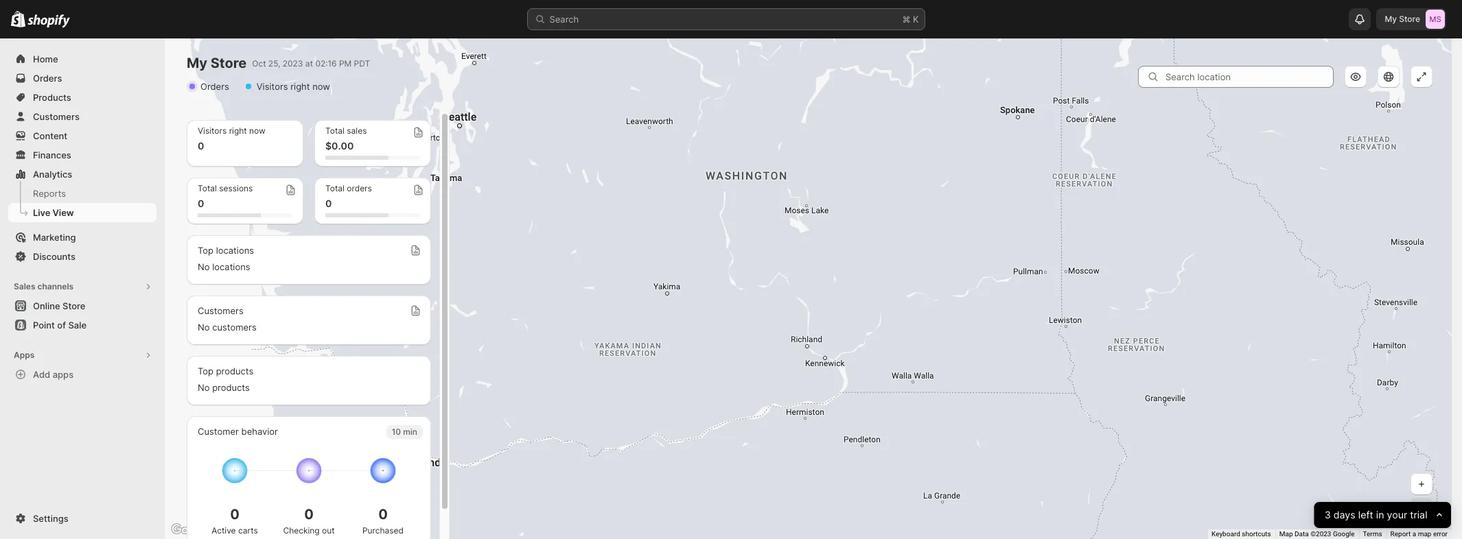 Task type: describe. For each thing, give the bounding box(es) containing it.
sales
[[347, 126, 367, 136]]

no locations
[[198, 262, 250, 273]]

oct
[[252, 58, 266, 69]]

view
[[53, 207, 74, 218]]

3 days left in your trial button
[[1315, 503, 1452, 529]]

live
[[33, 207, 50, 218]]

in
[[1377, 509, 1385, 522]]

0 purchased
[[363, 507, 404, 536]]

error
[[1434, 531, 1448, 538]]

total sales
[[326, 126, 367, 136]]

behavior
[[241, 426, 278, 437]]

1 horizontal spatial orders
[[201, 81, 229, 92]]

terms link
[[1363, 531, 1383, 538]]

0 down total orders
[[326, 198, 332, 209]]

reports
[[33, 188, 66, 199]]

right for visitors right now
[[291, 81, 310, 92]]

visitors right now 0
[[198, 126, 266, 152]]

shopify image
[[11, 11, 26, 27]]

apps
[[14, 350, 35, 361]]

sessions
[[219, 183, 253, 194]]

0 vertical spatial products
[[216, 366, 254, 377]]

products link
[[8, 88, 157, 107]]

top for top locations
[[198, 245, 214, 256]]

point
[[33, 320, 55, 331]]

marketing link
[[8, 228, 157, 247]]

google
[[1334, 531, 1355, 538]]

google image
[[168, 522, 214, 540]]

home
[[33, 54, 58, 65]]

finances
[[33, 150, 71, 161]]

10
[[392, 427, 401, 437]]

locations for no locations
[[212, 262, 250, 273]]

0 inside 0 checking out
[[304, 507, 314, 523]]

purchased
[[363, 526, 404, 536]]

home link
[[8, 49, 157, 69]]

shopify image
[[28, 14, 70, 28]]

out
[[322, 526, 335, 536]]

search
[[550, 14, 579, 25]]

visitors right now
[[257, 81, 330, 92]]

store for online store
[[63, 301, 85, 312]]

2023
[[283, 58, 303, 69]]

report a map error
[[1391, 531, 1448, 538]]

total sessions
[[198, 183, 253, 194]]

settings link
[[8, 510, 157, 529]]

products
[[33, 92, 71, 103]]

1 vertical spatial products
[[212, 382, 250, 393]]

carts
[[238, 526, 258, 536]]

visitors for visitors right now
[[257, 81, 288, 92]]

active
[[212, 526, 236, 536]]

keyboard
[[1212, 531, 1241, 538]]

no for no locations
[[198, 262, 210, 273]]

25,
[[268, 58, 281, 69]]

0 inside the visitors right now 0
[[198, 140, 204, 152]]

apps button
[[8, 346, 157, 365]]

my store image
[[1426, 10, 1446, 29]]

settings
[[33, 514, 68, 525]]

customers inside customers link
[[33, 111, 80, 122]]

no customers
[[198, 322, 257, 333]]

sales
[[14, 282, 35, 292]]

point of sale
[[33, 320, 87, 331]]

now for visitors right now
[[313, 81, 330, 92]]

live view
[[33, 207, 74, 218]]

02:16
[[315, 58, 337, 69]]

point of sale link
[[8, 316, 157, 335]]

map data ©2023 google
[[1280, 531, 1355, 538]]

sale
[[68, 320, 87, 331]]

3
[[1325, 509, 1332, 522]]

online store button
[[0, 297, 165, 316]]

content link
[[8, 126, 157, 146]]

⌘ k
[[903, 14, 919, 25]]

0 active carts
[[212, 507, 258, 536]]

right for visitors right now 0
[[229, 126, 247, 136]]

©2023
[[1311, 531, 1332, 538]]

customer
[[198, 426, 239, 437]]

shortcuts
[[1242, 531, 1272, 538]]

map
[[1418, 531, 1432, 538]]

top products no products
[[198, 366, 254, 393]]



Task type: locate. For each thing, give the bounding box(es) containing it.
visitors inside the visitors right now 0
[[198, 126, 227, 136]]

locations up no locations
[[216, 245, 254, 256]]

total up $0.00
[[326, 126, 345, 136]]

no down top locations
[[198, 262, 210, 273]]

orders inside orders link
[[33, 73, 62, 84]]

2 top from the top
[[198, 366, 214, 377]]

3 days left in your trial
[[1325, 509, 1428, 522]]

⌘
[[903, 14, 911, 25]]

1 vertical spatial store
[[211, 55, 247, 71]]

0 up the checking
[[304, 507, 314, 523]]

0 vertical spatial customers
[[33, 111, 80, 122]]

total for total orders
[[326, 183, 345, 194]]

online store link
[[8, 297, 157, 316]]

visitors for visitors right now 0
[[198, 126, 227, 136]]

1 vertical spatial now
[[249, 126, 266, 136]]

top down no customers
[[198, 366, 214, 377]]

now down 'visitors right now'
[[249, 126, 266, 136]]

k
[[913, 14, 919, 25]]

right up sessions at the top left of page
[[229, 126, 247, 136]]

add apps button
[[8, 365, 157, 385]]

1 horizontal spatial store
[[211, 55, 247, 71]]

visitors down 25,
[[257, 81, 288, 92]]

point of sale button
[[0, 316, 165, 335]]

min
[[403, 427, 418, 437]]

add
[[33, 369, 50, 380]]

1 horizontal spatial now
[[313, 81, 330, 92]]

at
[[305, 58, 313, 69]]

now
[[313, 81, 330, 92], [249, 126, 266, 136]]

0 vertical spatial store
[[1400, 14, 1421, 24]]

1 horizontal spatial my
[[1385, 14, 1398, 24]]

0 vertical spatial right
[[291, 81, 310, 92]]

1 horizontal spatial right
[[291, 81, 310, 92]]

discounts
[[33, 251, 76, 262]]

now inside the visitors right now 0
[[249, 126, 266, 136]]

1 no from the top
[[198, 262, 210, 273]]

visitors
[[257, 81, 288, 92], [198, 126, 227, 136]]

2 vertical spatial store
[[63, 301, 85, 312]]

locations for top locations
[[216, 245, 254, 256]]

my for my store oct 25, 2023 at 02:16 pm pdt
[[187, 55, 207, 71]]

0 vertical spatial my
[[1385, 14, 1398, 24]]

my for my store
[[1385, 14, 1398, 24]]

store left oct
[[211, 55, 247, 71]]

customers
[[33, 111, 80, 122], [198, 306, 244, 317]]

0 horizontal spatial right
[[229, 126, 247, 136]]

no for no customers
[[198, 322, 210, 333]]

orders
[[33, 73, 62, 84], [201, 81, 229, 92]]

days
[[1334, 509, 1356, 522]]

0 checking out
[[283, 507, 335, 536]]

total orders
[[326, 183, 372, 194]]

now for visitors right now 0
[[249, 126, 266, 136]]

orders down "home"
[[33, 73, 62, 84]]

Search location text field
[[1166, 66, 1334, 88]]

orders up the visitors right now 0
[[201, 81, 229, 92]]

1 vertical spatial no
[[198, 322, 210, 333]]

a
[[1413, 531, 1417, 538]]

pm
[[339, 58, 352, 69]]

total for total sales
[[326, 126, 345, 136]]

1 horizontal spatial visitors
[[257, 81, 288, 92]]

keyboard shortcuts
[[1212, 531, 1272, 538]]

0 horizontal spatial my
[[187, 55, 207, 71]]

0 up purchased
[[378, 507, 388, 523]]

checking
[[283, 526, 320, 536]]

store
[[1400, 14, 1421, 24], [211, 55, 247, 71], [63, 301, 85, 312]]

3 no from the top
[[198, 382, 210, 393]]

online
[[33, 301, 60, 312]]

content
[[33, 130, 67, 141]]

no
[[198, 262, 210, 273], [198, 322, 210, 333], [198, 382, 210, 393]]

$0.00
[[326, 140, 354, 152]]

1 vertical spatial my
[[187, 55, 207, 71]]

0
[[198, 140, 204, 152], [198, 198, 204, 209], [326, 198, 332, 209], [230, 507, 240, 523], [304, 507, 314, 523], [378, 507, 388, 523]]

total
[[326, 126, 345, 136], [198, 183, 217, 194], [326, 183, 345, 194]]

top inside top products no products
[[198, 366, 214, 377]]

now down 02:16
[[313, 81, 330, 92]]

live view link
[[8, 203, 157, 222]]

right inside the visitors right now 0
[[229, 126, 247, 136]]

0 up total sessions
[[198, 140, 204, 152]]

store up sale
[[63, 301, 85, 312]]

products down customers
[[216, 366, 254, 377]]

store left my store image
[[1400, 14, 1421, 24]]

1 vertical spatial right
[[229, 126, 247, 136]]

locations down top locations
[[212, 262, 250, 273]]

0 inside 0 purchased
[[378, 507, 388, 523]]

my left my store image
[[1385, 14, 1398, 24]]

no left customers
[[198, 322, 210, 333]]

terms
[[1363, 531, 1383, 538]]

keyboard shortcuts button
[[1212, 530, 1272, 540]]

store for my store oct 25, 2023 at 02:16 pm pdt
[[211, 55, 247, 71]]

0 vertical spatial no
[[198, 262, 210, 273]]

2 horizontal spatial store
[[1400, 14, 1421, 24]]

0 vertical spatial now
[[313, 81, 330, 92]]

reports link
[[8, 184, 157, 203]]

channels
[[37, 282, 74, 292]]

customers up no customers
[[198, 306, 244, 317]]

discounts link
[[8, 247, 157, 266]]

report a map error link
[[1391, 531, 1448, 538]]

finances link
[[8, 146, 157, 165]]

orders link
[[8, 69, 157, 88]]

no up the customer
[[198, 382, 210, 393]]

analytics link
[[8, 165, 157, 184]]

my store oct 25, 2023 at 02:16 pm pdt
[[187, 55, 370, 71]]

no inside top products no products
[[198, 382, 210, 393]]

0 inside 0 active carts
[[230, 507, 240, 523]]

add apps
[[33, 369, 74, 380]]

0 vertical spatial locations
[[216, 245, 254, 256]]

top locations
[[198, 245, 254, 256]]

top
[[198, 245, 214, 256], [198, 366, 214, 377]]

store for my store
[[1400, 14, 1421, 24]]

0 horizontal spatial visitors
[[198, 126, 227, 136]]

store inside 'link'
[[63, 301, 85, 312]]

sales channels
[[14, 282, 74, 292]]

customers link
[[8, 107, 157, 126]]

online store
[[33, 301, 85, 312]]

0 vertical spatial top
[[198, 245, 214, 256]]

right down 2023
[[291, 81, 310, 92]]

1 vertical spatial customers
[[198, 306, 244, 317]]

left
[[1359, 509, 1374, 522]]

1 vertical spatial locations
[[212, 262, 250, 273]]

orders
[[347, 183, 372, 194]]

2 no from the top
[[198, 322, 210, 333]]

2 vertical spatial no
[[198, 382, 210, 393]]

customer behavior
[[198, 426, 278, 437]]

map region
[[165, 38, 1452, 540]]

0 vertical spatial visitors
[[257, 81, 288, 92]]

1 horizontal spatial customers
[[198, 306, 244, 317]]

1 vertical spatial top
[[198, 366, 214, 377]]

map
[[1280, 531, 1293, 538]]

visitors up total sessions
[[198, 126, 227, 136]]

customers down "products"
[[33, 111, 80, 122]]

1 top from the top
[[198, 245, 214, 256]]

1 vertical spatial visitors
[[198, 126, 227, 136]]

my left oct
[[187, 55, 207, 71]]

top up no locations
[[198, 245, 214, 256]]

my store
[[1385, 14, 1421, 24]]

0 down total sessions
[[198, 198, 204, 209]]

locations
[[216, 245, 254, 256], [212, 262, 250, 273]]

total for total sessions
[[198, 183, 217, 194]]

0 horizontal spatial now
[[249, 126, 266, 136]]

0 horizontal spatial orders
[[33, 73, 62, 84]]

your
[[1388, 509, 1408, 522]]

customers
[[212, 322, 257, 333]]

total left sessions at the top left of page
[[198, 183, 217, 194]]

top for top products no products
[[198, 366, 214, 377]]

report
[[1391, 531, 1411, 538]]

total left orders
[[326, 183, 345, 194]]

0 up active
[[230, 507, 240, 523]]

marketing
[[33, 232, 76, 243]]

sales channels button
[[8, 277, 157, 297]]

data
[[1295, 531, 1309, 538]]

0 horizontal spatial store
[[63, 301, 85, 312]]

apps
[[53, 369, 74, 380]]

pdt
[[354, 58, 370, 69]]

products up customer behavior
[[212, 382, 250, 393]]

0 horizontal spatial customers
[[33, 111, 80, 122]]

of
[[57, 320, 66, 331]]

10 min
[[392, 427, 418, 437]]



